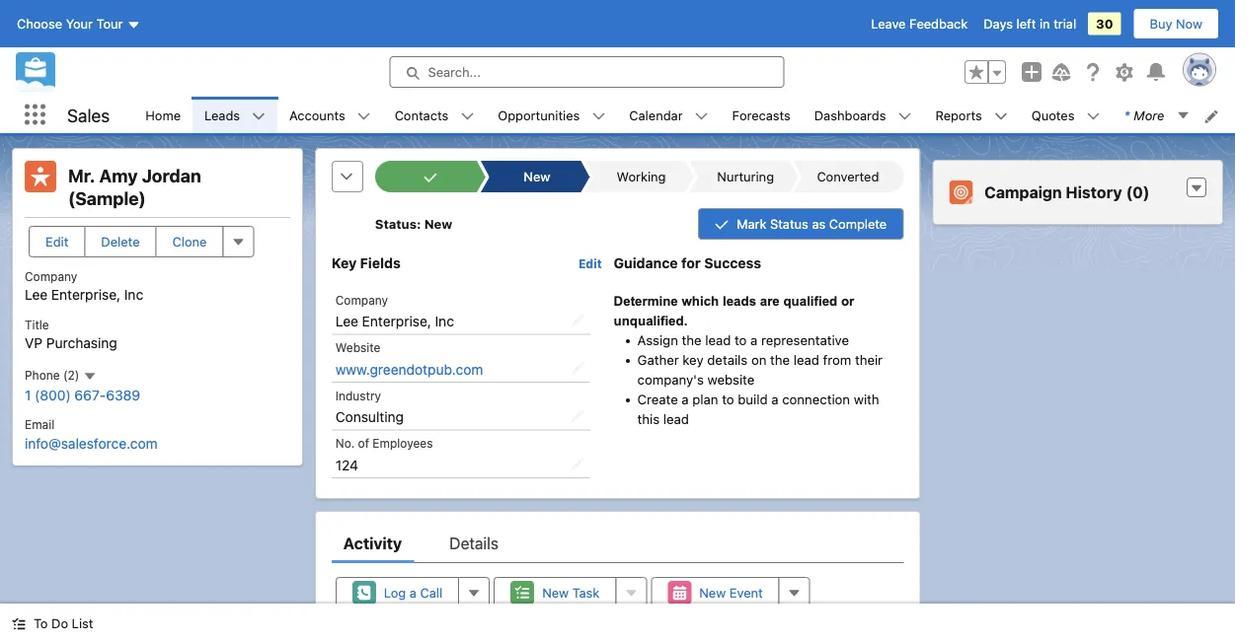 Task type: describe. For each thing, give the bounding box(es) containing it.
(2)
[[63, 369, 79, 382]]

(sample)
[[68, 188, 146, 209]]

industry
[[336, 389, 381, 403]]

call
[[420, 586, 443, 601]]

1
[[25, 387, 31, 404]]

1 (800) 667-6389
[[25, 387, 140, 404]]

*
[[1124, 108, 1130, 122]]

status : new
[[375, 217, 452, 231]]

0 horizontal spatial the
[[682, 333, 702, 348]]

forecasts
[[732, 107, 791, 122]]

reports list item
[[924, 97, 1020, 133]]

:
[[417, 217, 421, 231]]

quotes list item
[[1020, 97, 1112, 133]]

on
[[751, 352, 767, 368]]

feedback
[[910, 16, 968, 31]]

mark status as complete
[[737, 217, 887, 232]]

1 (800) 667-6389 link
[[25, 387, 140, 404]]

plan
[[693, 392, 719, 408]]

details
[[707, 352, 748, 368]]

text default image inside phone (2) dropdown button
[[83, 370, 97, 384]]

delete
[[101, 235, 140, 249]]

search...
[[428, 65, 481, 79]]

gather
[[638, 352, 679, 368]]

forecasts link
[[720, 97, 803, 133]]

qualified
[[784, 294, 838, 308]]

amy
[[99, 165, 138, 187]]

reports link
[[924, 97, 994, 133]]

jordan
[[142, 165, 201, 187]]

leave
[[871, 16, 906, 31]]

new for new
[[524, 169, 550, 184]]

a left plan
[[682, 392, 689, 408]]

create
[[638, 392, 678, 408]]

* more
[[1124, 108, 1165, 122]]

text default image inside list
[[1177, 109, 1190, 122]]

dashboards link
[[803, 97, 898, 133]]

phone (2)
[[25, 369, 83, 382]]

contacts
[[395, 107, 449, 122]]

connection
[[782, 392, 850, 408]]

info@salesforce.com
[[25, 435, 158, 452]]

of
[[358, 437, 369, 451]]

quotes
[[1032, 107, 1075, 122]]

opportunities list item
[[486, 97, 618, 133]]

lee enterprise, inc
[[336, 313, 454, 330]]

do
[[51, 617, 68, 632]]

log
[[384, 586, 406, 601]]

to
[[34, 617, 48, 632]]

124
[[336, 457, 359, 473]]

leads
[[204, 107, 240, 122]]

edit link
[[579, 256, 602, 271]]

1 vertical spatial enterprise,
[[362, 313, 431, 330]]

campaign history (0)
[[985, 183, 1150, 202]]

1 status from the left
[[375, 217, 417, 231]]

for
[[682, 255, 701, 272]]

buy
[[1150, 16, 1173, 31]]

text default image inside to do list button
[[12, 618, 26, 632]]

www.greendotpub.com
[[336, 361, 483, 377]]

buy now
[[1150, 16, 1203, 31]]

text default image for leads
[[252, 109, 266, 123]]

key fields
[[332, 255, 401, 272]]

1 vertical spatial to
[[722, 392, 734, 408]]

sales
[[67, 104, 110, 126]]

new right :
[[424, 217, 452, 231]]

a right 'build'
[[772, 392, 779, 408]]

30
[[1096, 16, 1114, 31]]

search... button
[[390, 56, 785, 88]]

your
[[66, 16, 93, 31]]

tour
[[96, 16, 123, 31]]

(800)
[[35, 387, 71, 404]]

guidance for success
[[614, 255, 762, 272]]

key
[[332, 255, 357, 272]]

new task
[[542, 586, 600, 601]]

1 vertical spatial edit
[[579, 257, 602, 271]]

more
[[1134, 108, 1165, 122]]

clone
[[172, 235, 207, 249]]

status inside button
[[770, 217, 809, 232]]

clone button
[[156, 226, 224, 258]]

quotes link
[[1020, 97, 1087, 133]]

email
[[25, 418, 55, 432]]

guidance
[[614, 255, 678, 272]]

as
[[812, 217, 826, 232]]

website
[[336, 341, 381, 355]]

trial
[[1054, 16, 1077, 31]]

days left in trial
[[984, 16, 1077, 31]]

company for company
[[336, 293, 388, 307]]

leave feedback link
[[871, 16, 968, 31]]

accounts list item
[[278, 97, 383, 133]]

list containing home
[[134, 97, 1235, 133]]

leads list item
[[193, 97, 278, 133]]

contacts link
[[383, 97, 461, 133]]

enterprise, inside the company lee enterprise, inc
[[51, 287, 121, 303]]

new link
[[489, 161, 581, 193]]

text default image for contacts
[[461, 109, 474, 123]]



Task type: vqa. For each thing, say whether or not it's contained in the screenshot.
"Leads" list item
yes



Task type: locate. For each thing, give the bounding box(es) containing it.
inc down delete button
[[124, 287, 143, 303]]

a up on
[[751, 333, 758, 348]]

inc up www.greendotpub.com
[[435, 313, 454, 330]]

fields
[[360, 255, 401, 272]]

to
[[735, 333, 747, 348], [722, 392, 734, 408]]

lee inside the company lee enterprise, inc
[[25, 287, 48, 303]]

1 horizontal spatial inc
[[435, 313, 454, 330]]

text default image right more at the top
[[1177, 109, 1190, 122]]

company inside the company lee enterprise, inc
[[25, 270, 77, 284]]

the up "key"
[[682, 333, 702, 348]]

edit button
[[29, 226, 85, 258]]

text default image inside leads list item
[[252, 109, 266, 123]]

calendar
[[629, 107, 683, 122]]

accounts link
[[278, 97, 357, 133]]

or
[[841, 294, 855, 308]]

text default image
[[1177, 109, 1190, 122], [1190, 182, 1204, 196], [83, 370, 97, 384], [12, 618, 26, 632]]

opportunities
[[498, 107, 580, 122]]

new
[[524, 169, 550, 184], [424, 217, 452, 231], [542, 586, 569, 601], [700, 586, 726, 601]]

1 vertical spatial lee
[[336, 313, 358, 330]]

contacts list item
[[383, 97, 486, 133]]

title vp purchasing
[[25, 318, 117, 351]]

enterprise, up title vp purchasing
[[51, 287, 121, 303]]

1 horizontal spatial enterprise,
[[362, 313, 431, 330]]

1 horizontal spatial lee
[[336, 313, 358, 330]]

accounts
[[289, 107, 345, 122]]

text default image right (0)
[[1190, 182, 1204, 196]]

0 horizontal spatial edit
[[45, 235, 68, 249]]

1 horizontal spatial the
[[770, 352, 790, 368]]

0 horizontal spatial lead
[[663, 412, 689, 427]]

new left task
[[542, 586, 569, 601]]

2 horizontal spatial lead
[[794, 352, 820, 368]]

choose your tour
[[17, 16, 123, 31]]

new inside path options list box
[[524, 169, 550, 184]]

new event
[[700, 586, 763, 601]]

home
[[145, 107, 181, 122]]

2 text default image from the left
[[357, 109, 371, 123]]

text default image for accounts
[[357, 109, 371, 123]]

1 horizontal spatial status
[[770, 217, 809, 232]]

no. of employees
[[336, 437, 433, 451]]

to up details
[[735, 333, 747, 348]]

1 horizontal spatial edit
[[579, 257, 602, 271]]

lead
[[705, 333, 731, 348], [794, 352, 820, 368], [663, 412, 689, 427]]

6389
[[106, 387, 140, 404]]

mark
[[737, 217, 767, 232]]

delete button
[[84, 226, 157, 258]]

text default image right contacts
[[461, 109, 474, 123]]

0 horizontal spatial status
[[375, 217, 417, 231]]

0 horizontal spatial enterprise,
[[51, 287, 121, 303]]

2 status from the left
[[770, 217, 809, 232]]

company lee enterprise, inc
[[25, 270, 143, 303]]

new for new task
[[542, 586, 569, 601]]

reports
[[936, 107, 982, 122]]

details link
[[450, 524, 499, 564]]

path options list box
[[375, 161, 904, 193]]

enterprise, up "website"
[[362, 313, 431, 330]]

list
[[72, 617, 93, 632]]

status left as
[[770, 217, 809, 232]]

group
[[965, 60, 1006, 84]]

a inside button
[[410, 586, 417, 601]]

key
[[683, 352, 704, 368]]

unqualified.
[[614, 313, 688, 328]]

text default image left to
[[12, 618, 26, 632]]

1 vertical spatial inc
[[435, 313, 454, 330]]

consulting
[[336, 409, 404, 425]]

leave feedback
[[871, 16, 968, 31]]

lead down create
[[663, 412, 689, 427]]

title
[[25, 318, 49, 332]]

status up fields
[[375, 217, 417, 231]]

their
[[855, 352, 883, 368]]

build
[[738, 392, 768, 408]]

1 horizontal spatial text default image
[[357, 109, 371, 123]]

determine which leads are qualified or unqualified. assign the lead to a representative gather key details on the lead from their company's website create a plan to build a connection with this lead
[[614, 294, 883, 427]]

vp
[[25, 335, 42, 351]]

company's
[[638, 372, 704, 388]]

mark status as complete button
[[698, 208, 904, 240]]

phone (2) button
[[25, 368, 97, 384]]

lead image
[[25, 161, 56, 193]]

opportunities link
[[486, 97, 592, 133]]

details
[[450, 535, 499, 553]]

assign
[[638, 333, 678, 348]]

tab list containing activity
[[332, 524, 904, 564]]

lead down the representative
[[794, 352, 820, 368]]

company down key fields at top left
[[336, 293, 388, 307]]

1 vertical spatial the
[[770, 352, 790, 368]]

dashboards list item
[[803, 97, 924, 133]]

1 horizontal spatial lead
[[705, 333, 731, 348]]

edit
[[45, 235, 68, 249], [579, 257, 602, 271]]

activity
[[343, 535, 402, 553]]

now
[[1176, 16, 1203, 31]]

lee up title
[[25, 287, 48, 303]]

0 horizontal spatial inc
[[124, 287, 143, 303]]

text default image right (2)
[[83, 370, 97, 384]]

text default image right the 'accounts'
[[357, 109, 371, 123]]

home link
[[134, 97, 193, 133]]

are
[[760, 294, 780, 308]]

phone
[[25, 369, 60, 382]]

left
[[1017, 16, 1036, 31]]

log a call button
[[336, 577, 459, 609]]

task
[[572, 586, 600, 601]]

lee up "website"
[[336, 313, 358, 330]]

new task button
[[494, 577, 617, 609]]

new for new event
[[700, 586, 726, 601]]

new down opportunities link
[[524, 169, 550, 184]]

0 vertical spatial company
[[25, 270, 77, 284]]

1 text default image from the left
[[252, 109, 266, 123]]

text default image inside contacts list item
[[461, 109, 474, 123]]

inc inside the company lee enterprise, inc
[[124, 287, 143, 303]]

tab list
[[332, 524, 904, 564]]

(0)
[[1126, 183, 1150, 202]]

a right log
[[410, 586, 417, 601]]

2 vertical spatial lead
[[663, 412, 689, 427]]

company down edit button
[[25, 270, 77, 284]]

edit inside button
[[45, 235, 68, 249]]

new left event
[[700, 586, 726, 601]]

which
[[682, 294, 719, 308]]

3 text default image from the left
[[461, 109, 474, 123]]

buy now button
[[1133, 8, 1220, 40]]

the right on
[[770, 352, 790, 368]]

info@salesforce.com link
[[25, 435, 158, 452]]

0 horizontal spatial lee
[[25, 287, 48, 303]]

2 horizontal spatial text default image
[[461, 109, 474, 123]]

1 vertical spatial company
[[336, 293, 388, 307]]

days
[[984, 16, 1013, 31]]

edit left 'guidance' at the top of the page
[[579, 257, 602, 271]]

website
[[708, 372, 755, 388]]

0 vertical spatial to
[[735, 333, 747, 348]]

calendar link
[[618, 97, 695, 133]]

this
[[638, 412, 660, 427]]

0 vertical spatial lee
[[25, 287, 48, 303]]

1 vertical spatial lead
[[794, 352, 820, 368]]

history
[[1066, 183, 1122, 202]]

0 vertical spatial inc
[[124, 287, 143, 303]]

1 horizontal spatial company
[[336, 293, 388, 307]]

purchasing
[[46, 335, 117, 351]]

0 horizontal spatial text default image
[[252, 109, 266, 123]]

0 vertical spatial the
[[682, 333, 702, 348]]

0 horizontal spatial company
[[25, 270, 77, 284]]

in
[[1040, 16, 1050, 31]]

text default image
[[252, 109, 266, 123], [357, 109, 371, 123], [461, 109, 474, 123]]

to do list
[[34, 617, 93, 632]]

calendar list item
[[618, 97, 720, 133]]

employees
[[373, 437, 433, 451]]

667-
[[74, 387, 106, 404]]

0 vertical spatial edit
[[45, 235, 68, 249]]

mr. amy jordan (sample)
[[68, 165, 201, 209]]

inc
[[124, 287, 143, 303], [435, 313, 454, 330]]

log a call
[[384, 586, 443, 601]]

0 vertical spatial enterprise,
[[51, 287, 121, 303]]

to down website
[[722, 392, 734, 408]]

edit up the company lee enterprise, inc
[[45, 235, 68, 249]]

company for company lee enterprise, inc
[[25, 270, 77, 284]]

event
[[730, 586, 763, 601]]

lead up details
[[705, 333, 731, 348]]

text default image right leads
[[252, 109, 266, 123]]

0 vertical spatial lead
[[705, 333, 731, 348]]

text default image inside accounts list item
[[357, 109, 371, 123]]

list
[[134, 97, 1235, 133]]



